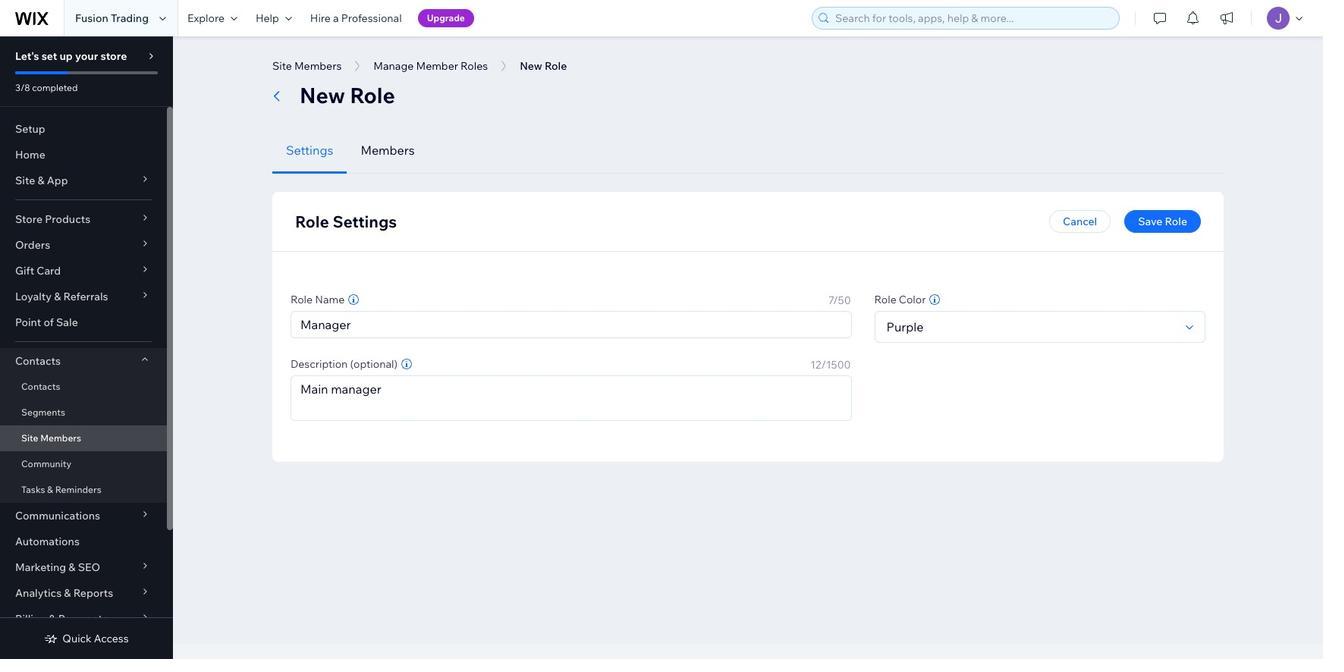 Task type: locate. For each thing, give the bounding box(es) containing it.
& inside popup button
[[54, 290, 61, 304]]

2 vertical spatial members
[[40, 433, 81, 444]]

site
[[273, 59, 292, 73], [15, 174, 35, 187], [21, 433, 38, 444]]

1 vertical spatial site
[[15, 174, 35, 187]]

& inside popup button
[[69, 561, 76, 575]]

&
[[37, 174, 44, 187], [54, 290, 61, 304], [47, 484, 53, 496], [69, 561, 76, 575], [64, 587, 71, 600], [49, 613, 56, 626]]

1 horizontal spatial /
[[834, 294, 838, 307]]

settings inside button
[[286, 143, 334, 158]]

site members for site members 'link'
[[21, 433, 81, 444]]

role left name
[[291, 293, 313, 307]]

1 vertical spatial /
[[822, 358, 827, 372]]

site members up new
[[273, 59, 342, 73]]

site inside dropdown button
[[15, 174, 35, 187]]

new
[[300, 82, 345, 109]]

a
[[333, 11, 339, 25]]

0 horizontal spatial members
[[40, 433, 81, 444]]

site inside button
[[273, 59, 292, 73]]

role for color
[[875, 293, 897, 307]]

point of sale
[[15, 316, 78, 329]]

& left reports
[[64, 587, 71, 600]]

site members up community
[[21, 433, 81, 444]]

role for name
[[291, 293, 313, 307]]

role down settings button
[[295, 212, 329, 232]]

0 vertical spatial contacts
[[15, 354, 61, 368]]

site for site members 'link'
[[21, 433, 38, 444]]

manage member roles button
[[366, 55, 496, 77]]

site down help button
[[273, 59, 292, 73]]

access
[[94, 632, 129, 646]]

role right save
[[1166, 215, 1188, 228]]

description (optional)
[[291, 358, 398, 371]]

members up new
[[294, 59, 342, 73]]

site members link
[[0, 426, 167, 452]]

of
[[44, 316, 54, 329]]

site down the home
[[15, 174, 35, 187]]

/ for 12
[[822, 358, 827, 372]]

site members inside 'link'
[[21, 433, 81, 444]]

hire a professional link
[[301, 0, 411, 36]]

role inside save role button
[[1166, 215, 1188, 228]]

quick access button
[[44, 632, 129, 646]]

& right loyalty
[[54, 290, 61, 304]]

members inside 'link'
[[40, 433, 81, 444]]

& for analytics
[[64, 587, 71, 600]]

help button
[[247, 0, 301, 36]]

site members
[[273, 59, 342, 73], [21, 433, 81, 444]]

0 vertical spatial members
[[294, 59, 342, 73]]

1 horizontal spatial members
[[294, 59, 342, 73]]

contacts for contacts popup button
[[15, 354, 61, 368]]

site for 'site & app' dropdown button
[[15, 174, 35, 187]]

0 vertical spatial /
[[834, 294, 838, 307]]

1 vertical spatial contacts
[[21, 381, 60, 392]]

contacts down point of sale
[[15, 354, 61, 368]]

role for settings
[[295, 212, 329, 232]]

members up community
[[40, 433, 81, 444]]

members down 'new role'
[[361, 143, 415, 158]]

/
[[834, 294, 838, 307], [822, 358, 827, 372]]

contacts
[[15, 354, 61, 368], [21, 381, 60, 392]]

gift card
[[15, 264, 61, 278]]

point
[[15, 316, 41, 329]]

cancel
[[1064, 215, 1098, 228]]

professional
[[341, 11, 402, 25]]

gift card button
[[0, 258, 167, 284]]

role settings
[[295, 212, 397, 232]]

0 vertical spatial settings
[[286, 143, 334, 158]]

help
[[256, 11, 279, 25]]

& for tasks
[[47, 484, 53, 496]]

& for billing
[[49, 613, 56, 626]]

save role
[[1139, 215, 1188, 228]]

role down manage on the top of page
[[350, 82, 395, 109]]

settings down new
[[286, 143, 334, 158]]

& left seo
[[69, 561, 76, 575]]

members
[[294, 59, 342, 73], [361, 143, 415, 158], [40, 433, 81, 444]]

setup
[[15, 122, 45, 136]]

role left color
[[875, 293, 897, 307]]

0 horizontal spatial site members
[[21, 433, 81, 444]]

site inside 'link'
[[21, 433, 38, 444]]

marketing & seo button
[[0, 555, 167, 581]]

1 vertical spatial site members
[[21, 433, 81, 444]]

0 horizontal spatial /
[[822, 358, 827, 372]]

members button
[[347, 128, 429, 174]]

fusion trading
[[75, 11, 149, 25]]

your
[[75, 49, 98, 63]]

settings button
[[273, 128, 347, 174]]

marketing & seo
[[15, 561, 100, 575]]

tab list
[[273, 128, 1224, 174]]

1 vertical spatial members
[[361, 143, 415, 158]]

& left app
[[37, 174, 44, 187]]

site & app button
[[0, 168, 167, 194]]

contacts up segments
[[21, 381, 60, 392]]

role color
[[875, 293, 926, 307]]

color
[[899, 293, 926, 307]]

billing
[[15, 613, 46, 626]]

hire
[[310, 11, 331, 25]]

quick
[[62, 632, 92, 646]]

50
[[838, 294, 851, 307]]

home link
[[0, 142, 167, 168]]

analytics & reports button
[[0, 581, 167, 606]]

None field
[[882, 312, 1180, 342]]

manage member roles
[[374, 59, 488, 73]]

gift
[[15, 264, 34, 278]]

app
[[47, 174, 68, 187]]

contacts inside popup button
[[15, 354, 61, 368]]

referrals
[[63, 290, 108, 304]]

loyalty
[[15, 290, 52, 304]]

2 vertical spatial site
[[21, 433, 38, 444]]

site members inside button
[[273, 59, 342, 73]]

2 horizontal spatial members
[[361, 143, 415, 158]]

3/8
[[15, 82, 30, 93]]

1500
[[827, 358, 851, 372]]

payments
[[58, 613, 108, 626]]

role
[[350, 82, 395, 109], [295, 212, 329, 232], [1166, 215, 1188, 228], [291, 293, 313, 307], [875, 293, 897, 307]]

analytics
[[15, 587, 62, 600]]

set
[[42, 49, 57, 63]]

1 horizontal spatial site members
[[273, 59, 342, 73]]

settings down members button
[[333, 212, 397, 232]]

& right billing in the left of the page
[[49, 613, 56, 626]]

upgrade
[[427, 12, 465, 24]]

& for marketing
[[69, 561, 76, 575]]

& right "tasks"
[[47, 484, 53, 496]]

0 vertical spatial site members
[[273, 59, 342, 73]]

settings
[[286, 143, 334, 158], [333, 212, 397, 232]]

3/8 completed
[[15, 82, 78, 93]]

upgrade button
[[418, 9, 474, 27]]

orders button
[[0, 232, 167, 258]]

save
[[1139, 215, 1163, 228]]

segments
[[21, 407, 65, 418]]

& for loyalty
[[54, 290, 61, 304]]

Manager text field
[[291, 312, 851, 338]]

seo
[[78, 561, 100, 575]]

0 vertical spatial site
[[273, 59, 292, 73]]

site down segments
[[21, 433, 38, 444]]



Task type: vqa. For each thing, say whether or not it's contained in the screenshot.
segments
yes



Task type: describe. For each thing, give the bounding box(es) containing it.
store products
[[15, 213, 90, 226]]

site members for 'site members' button
[[273, 59, 342, 73]]

quick access
[[62, 632, 129, 646]]

automations
[[15, 535, 80, 549]]

let's set up your store
[[15, 49, 127, 63]]

billing & payments button
[[0, 606, 167, 632]]

& for site
[[37, 174, 44, 187]]

site members button
[[265, 55, 349, 77]]

12 / 1500
[[811, 358, 851, 372]]

explore
[[188, 11, 225, 25]]

fusion
[[75, 11, 108, 25]]

tasks & reminders
[[21, 484, 102, 496]]

store
[[15, 213, 43, 226]]

site for 'site members' button
[[273, 59, 292, 73]]

store
[[101, 49, 127, 63]]

loyalty & referrals button
[[0, 284, 167, 310]]

Main manager text field
[[291, 376, 851, 421]]

members for site members 'link'
[[40, 433, 81, 444]]

hire a professional
[[310, 11, 402, 25]]

card
[[37, 264, 61, 278]]

analytics & reports
[[15, 587, 113, 600]]

sidebar element
[[0, 36, 173, 660]]

member
[[416, 59, 458, 73]]

/ for 7
[[834, 294, 838, 307]]

completed
[[32, 82, 78, 93]]

billing & payments
[[15, 613, 108, 626]]

role name
[[291, 293, 345, 307]]

contacts for contacts link
[[21, 381, 60, 392]]

trading
[[111, 11, 149, 25]]

description
[[291, 358, 348, 371]]

name
[[315, 293, 345, 307]]

automations link
[[0, 529, 167, 555]]

contacts link
[[0, 374, 167, 400]]

(optional)
[[350, 358, 398, 371]]

members for 'site members' button
[[294, 59, 342, 73]]

orders
[[15, 238, 50, 252]]

communications
[[15, 509, 100, 523]]

home
[[15, 148, 45, 162]]

point of sale link
[[0, 310, 167, 336]]

tab list containing settings
[[273, 128, 1224, 174]]

contacts button
[[0, 348, 167, 374]]

setup link
[[0, 116, 167, 142]]

Search for tools, apps, help & more... field
[[831, 8, 1115, 29]]

community link
[[0, 452, 167, 477]]

loyalty & referrals
[[15, 290, 108, 304]]

manage
[[374, 59, 414, 73]]

12
[[811, 358, 822, 372]]

tasks
[[21, 484, 45, 496]]

7 / 50
[[829, 294, 851, 307]]

1 vertical spatial settings
[[333, 212, 397, 232]]

reports
[[73, 587, 113, 600]]

new role
[[300, 82, 395, 109]]

up
[[60, 49, 73, 63]]

site & app
[[15, 174, 68, 187]]

let's
[[15, 49, 39, 63]]

cancel button
[[1050, 210, 1111, 233]]

roles
[[461, 59, 488, 73]]

products
[[45, 213, 90, 226]]

community
[[21, 458, 71, 470]]

reminders
[[55, 484, 102, 496]]

communications button
[[0, 503, 167, 529]]

save role button
[[1125, 210, 1202, 233]]

tasks & reminders link
[[0, 477, 167, 503]]

marketing
[[15, 561, 66, 575]]

sale
[[56, 316, 78, 329]]



